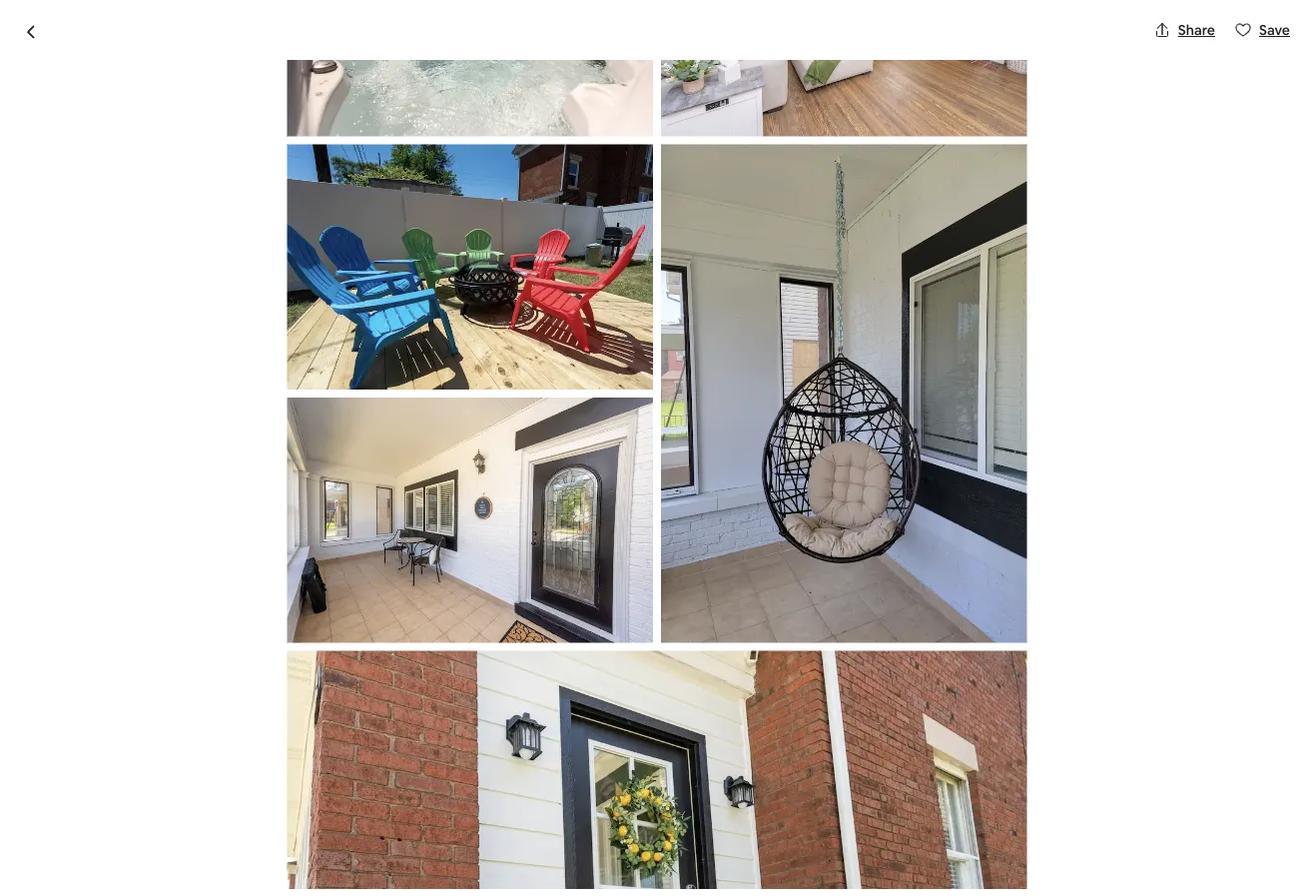Task type: vqa. For each thing, say whether or not it's contained in the screenshot.
the right ·
yes



Task type: describe. For each thing, give the bounding box(es) containing it.
check yourself in with the smartlock.
[[162, 844, 398, 862]]

city,
[[411, 91, 441, 109]]

save
[[1260, 21, 1291, 39]]

dedicated
[[162, 750, 241, 771]]

$142
[[869, 663, 917, 691]]

wifi
[[298, 776, 320, 794]]

retreat
[[238, 48, 329, 81]]

michigan
[[349, 91, 408, 109]]

superhost
[[263, 91, 329, 109]]

1 | from the left
[[335, 48, 342, 81]]

smartlock.
[[331, 844, 398, 862]]

3 | from the left
[[547, 48, 554, 81]]

check for check availability
[[964, 856, 1013, 876]]

1.5
[[337, 671, 356, 692]]

2 | from the left
[[450, 48, 457, 81]]

date
[[911, 740, 941, 758]]

profile element
[[831, 0, 1217, 26]]

michigan city, indiana, united states button
[[349, 88, 587, 112]]

check availability button
[[869, 842, 1191, 890]]

· inside downtown retreat | hot tub | firepit | grill superhost · michigan city, indiana, united states
[[337, 91, 341, 112]]

you'll love the vintage charm of red zen retreat, along with its updated conveniences. image
[[98, 136, 657, 606]]

1 vertical spatial with
[[275, 844, 303, 862]]

downtown
[[98, 48, 232, 81]]

the
[[306, 844, 328, 862]]

indiana,
[[443, 91, 495, 109]]

entire
[[98, 636, 159, 665]]

home
[[163, 636, 222, 665]]

dialog containing share
[[0, 0, 1315, 890]]

downtown retreat | hot tub | firepit | grill superhost · michigan city, indiana, united states
[[98, 48, 608, 112]]

check for check yourself in with the smartlock.
[[162, 844, 203, 862]]

by jason
[[305, 636, 396, 665]]



Task type: locate. For each thing, give the bounding box(es) containing it.
grill
[[559, 48, 608, 81]]

check availability
[[964, 856, 1095, 876]]

dedicated workspace a common area with wifi that's well-suited for working.
[[162, 750, 512, 794]]

add
[[881, 740, 908, 758]]

1 horizontal spatial check
[[964, 856, 1013, 876]]

0 horizontal spatial ·
[[329, 671, 333, 692]]

check
[[162, 844, 203, 862], [964, 856, 1013, 876]]

common
[[175, 776, 232, 794]]

workspace
[[244, 750, 327, 771]]

no fumbling with keys; self-check-in is available with a digital keypad smart lock. image
[[287, 651, 1028, 890], [287, 651, 1028, 890]]

0 vertical spatial with
[[267, 776, 295, 794]]

add date
[[881, 740, 941, 758]]

working.
[[457, 776, 512, 794]]

with right in
[[275, 844, 303, 862]]

firepit
[[463, 48, 541, 81]]

with inside the dedicated workspace a common area with wifi that's well-suited for working.
[[267, 776, 295, 794]]

well-
[[362, 776, 393, 794]]

1 horizontal spatial |
[[450, 48, 457, 81]]

1 horizontal spatial ·
[[337, 91, 341, 112]]

7
[[277, 671, 286, 692]]

· left 1.5
[[329, 671, 333, 692]]

united
[[498, 91, 542, 109]]

that's
[[323, 776, 359, 794]]

| left hot
[[335, 48, 342, 81]]

hot
[[347, 48, 393, 81]]

jason is a superhost. learn more about jason. image
[[695, 638, 751, 694], [695, 638, 751, 694]]

| right tub on the left top of page
[[450, 48, 457, 81]]

check inside button
[[964, 856, 1013, 876]]

| left grill
[[547, 48, 554, 81]]

0 horizontal spatial |
[[335, 48, 342, 81]]

soak your stresses away in the 8-person hot tub. image
[[287, 0, 653, 136], [287, 0, 653, 136], [665, 136, 937, 371]]

add date button
[[869, 714, 1191, 770]]

enjoy your morning beverage on the sunny, enclosed front porch. image
[[287, 398, 653, 643], [287, 398, 653, 643]]

check left "availability"
[[964, 856, 1013, 876]]

tub
[[398, 48, 445, 81]]

area
[[235, 776, 264, 794]]

None search field
[[507, 0, 807, 10]]

availability
[[1016, 856, 1095, 876]]

share button
[[1147, 13, 1224, 47]]

0 horizontal spatial check
[[162, 844, 203, 862]]

1 vertical spatial ·
[[329, 671, 333, 692]]

check left yourself
[[162, 844, 203, 862]]

with
[[267, 776, 295, 794], [275, 844, 303, 862]]

save button
[[1228, 13, 1299, 47]]

beds
[[289, 671, 326, 692]]

night
[[921, 669, 959, 689]]

states
[[545, 91, 587, 109]]

· left "michigan"
[[337, 91, 341, 112]]

|
[[335, 48, 342, 81], [450, 48, 457, 81], [547, 48, 554, 81]]

$142 night
[[869, 663, 959, 691]]

·
[[337, 91, 341, 112], [329, 671, 333, 692]]

with down workspace
[[267, 776, 295, 794]]

0 vertical spatial ·
[[337, 91, 341, 112]]

2 horizontal spatial |
[[547, 48, 554, 81]]

a
[[162, 776, 172, 794]]

entire home hosted by jason 7 beds · 1.5 baths
[[98, 636, 401, 692]]

hosted
[[227, 636, 300, 665]]

yourself
[[206, 844, 258, 862]]

dialog
[[0, 0, 1315, 890]]

baths
[[359, 671, 401, 692]]

gather your group around the firepit with its comfortable adirondack chairs. image
[[945, 136, 1217, 371], [287, 144, 653, 390], [287, 144, 653, 390]]

cozy up in the 4 seasons front porch on this swing chair image
[[661, 144, 1028, 643], [661, 144, 1028, 643], [945, 379, 1217, 606]]

· inside entire home hosted by jason 7 beds · 1.5 baths
[[329, 671, 333, 692]]

for
[[436, 776, 454, 794]]

suited
[[393, 776, 433, 794]]

in
[[261, 844, 272, 862]]

share
[[1179, 21, 1216, 39]]

relax in the spacious, ultra-comfortable living room. note the built-in charging station at lower left. image
[[661, 0, 1028, 136], [661, 0, 1028, 136], [665, 379, 937, 606]]



